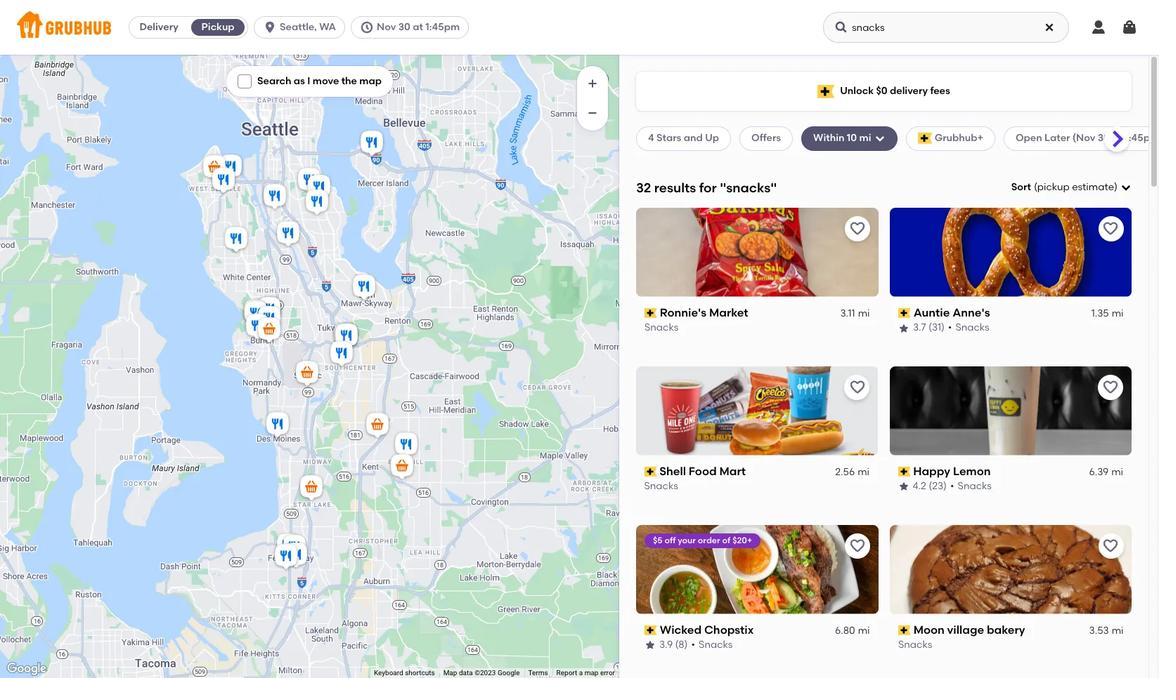 Task type: describe. For each thing, give the bounding box(es) containing it.
6.39
[[1089, 467, 1109, 479]]

dairy queen image
[[241, 298, 269, 329]]

the spot west seattle image
[[216, 153, 244, 183]]

delivery button
[[129, 16, 188, 39]]

save this restaurant image for ronnie's market
[[849, 221, 866, 237]]

(
[[1034, 181, 1037, 193]]

and
[[684, 132, 703, 144]]

marina market & deli image
[[263, 410, 291, 441]]

within 10 mi
[[813, 132, 871, 144]]

star icon image for happy lemon
[[898, 482, 909, 493]]

map
[[443, 670, 457, 678]]

4.2
[[913, 481, 926, 493]]

house of naku image
[[209, 166, 237, 197]]

of
[[722, 536, 730, 546]]

mawadda cafe image
[[255, 295, 283, 326]]

4.2 (23)
[[913, 481, 947, 493]]

(nov
[[1072, 132, 1095, 144]]

76 grocery store image
[[388, 453, 416, 484]]

6.80
[[835, 625, 855, 637]]

jamba image
[[331, 321, 359, 352]]

subscription pass image for shell food mart
[[645, 467, 657, 477]]

save this restaurant button for happy lemon
[[1098, 375, 1123, 400]]

$5 off your order of $20+
[[653, 536, 752, 546]]

3.7 (31)
[[913, 322, 944, 334]]

Search for food, convenience, alcohol... search field
[[823, 12, 1069, 43]]

svg image inside nov 30 at 1:45pm button
[[360, 20, 374, 34]]

grubhub+
[[935, 132, 983, 144]]

order
[[698, 536, 720, 546]]

later
[[1045, 132, 1070, 144]]

snacks down lemon
[[958, 481, 992, 493]]

snacks down moon
[[898, 640, 932, 652]]

$20+
[[732, 536, 752, 546]]

up
[[705, 132, 719, 144]]

• for auntie
[[948, 322, 952, 334]]

32 results for "snacks"
[[636, 180, 777, 196]]

star icon image for wicked chopstix
[[645, 641, 656, 652]]

happy lemon federal way image
[[281, 541, 310, 572]]

unlock
[[840, 85, 874, 97]]

mi for ronnie's market
[[858, 308, 870, 320]]

terms
[[528, 670, 548, 678]]

map data ©2023 google
[[443, 670, 520, 678]]

3.11 mi
[[840, 308, 870, 320]]

auntie anne's logo image
[[889, 208, 1132, 297]]

offers
[[751, 132, 781, 144]]

1 vertical spatial 30
[[1098, 132, 1110, 144]]

off
[[664, 536, 676, 546]]

pierro bakery image
[[255, 304, 283, 335]]

ronnie's market logo image
[[636, 208, 878, 297]]

for
[[699, 180, 717, 196]]

within
[[813, 132, 844, 144]]

wicked
[[660, 624, 702, 637]]

3.11
[[840, 308, 855, 320]]

data
[[459, 670, 473, 678]]

espresso by design image
[[260, 182, 289, 213]]

food
[[689, 465, 717, 478]]

nov 30 at 1:45pm
[[377, 21, 460, 33]]

uncle eddie's image
[[274, 219, 302, 250]]

3.53 mi
[[1089, 625, 1123, 637]]

happy
[[913, 465, 950, 478]]

search
[[257, 75, 291, 87]]

snacks down ronnie's
[[645, 322, 678, 334]]

save this restaurant image for happy lemon
[[1102, 379, 1119, 396]]

(23)
[[929, 481, 947, 493]]

moon village bakery
[[913, 624, 1025, 637]]

pickup button
[[188, 16, 247, 39]]

keyboard shortcuts
[[374, 670, 435, 678]]

minus icon image
[[585, 106, 600, 120]]

error
[[600, 670, 615, 678]]

i
[[307, 75, 310, 87]]

delivery
[[890, 85, 928, 97]]

ronnie's market
[[660, 306, 748, 320]]

just poke image
[[357, 129, 386, 160]]

mi for happy lemon
[[1111, 467, 1123, 479]]

subscription pass image for moon village bakery
[[898, 626, 910, 636]]

nov 30 at 1:45pm button
[[351, 16, 474, 39]]

auntie anne's image
[[332, 322, 360, 353]]

subscription pass image for happy lemon
[[898, 467, 910, 477]]

(31)
[[928, 322, 944, 334]]

auntie anne's
[[913, 306, 990, 320]]

save this restaurant button for auntie anne's
[[1098, 216, 1123, 242]]

extramile image
[[297, 474, 325, 505]]

report a map error link
[[556, 670, 615, 678]]

subscription pass image for auntie anne's
[[898, 309, 910, 318]]

seattle, wa button
[[254, 16, 351, 39]]

grubhub plus flag logo image for grubhub+
[[918, 133, 932, 144]]

results
[[654, 180, 696, 196]]

3.9 (8)
[[659, 640, 688, 652]]

anne's
[[952, 306, 990, 320]]

palace korean restaurant image
[[280, 533, 308, 564]]

market
[[709, 306, 748, 320]]

moon
[[913, 624, 944, 637]]

6.80 mi
[[835, 625, 870, 637]]

1:45pm inside button
[[425, 21, 460, 33]]

3.9
[[659, 640, 673, 652]]

$5
[[653, 536, 662, 546]]

2.56 mi
[[836, 467, 870, 479]]

terms link
[[528, 670, 548, 678]]

map region
[[0, 0, 798, 679]]

a
[[579, 670, 583, 678]]

plus icon image
[[585, 77, 600, 91]]

6.39 mi
[[1089, 467, 1123, 479]]

fees
[[930, 85, 950, 97]]

subscription pass image for ronnie's market
[[645, 309, 657, 318]]

• snacks for anne's
[[948, 322, 989, 334]]

snacks down wicked chopstix
[[699, 640, 733, 652]]

save this restaurant button for moon village bakery
[[1098, 534, 1123, 559]]

chopstix
[[704, 624, 754, 637]]

shell food mart logo image
[[636, 367, 878, 456]]



Task type: vqa. For each thing, say whether or not it's contained in the screenshot.
4.2 (766)
no



Task type: locate. For each thing, give the bounding box(es) containing it.
unlock $0 delivery fees
[[840, 85, 950, 97]]

• snacks down wicked chopstix
[[691, 640, 733, 652]]

1 horizontal spatial map
[[585, 670, 598, 678]]

• snacks down anne's
[[948, 322, 989, 334]]

at right the nov
[[413, 21, 423, 33]]

mi for wicked chopstix
[[858, 625, 870, 637]]

0 vertical spatial at
[[413, 21, 423, 33]]

star icon image left 4.2
[[898, 482, 909, 493]]

10
[[847, 132, 857, 144]]

sort ( pickup estimate )
[[1011, 181, 1118, 193]]

grubhub plus flag logo image left the unlock
[[818, 85, 834, 98]]

1 vertical spatial • snacks
[[950, 481, 992, 493]]

your
[[678, 536, 696, 546]]

0 vertical spatial • snacks
[[948, 322, 989, 334]]

1 horizontal spatial at
[[1112, 132, 1122, 144]]

©2023
[[475, 670, 496, 678]]

1 horizontal spatial 1:45pm
[[1125, 132, 1159, 144]]

• snacks down lemon
[[950, 481, 992, 493]]

30 right the nov
[[398, 21, 410, 33]]

wicked chopstix
[[660, 624, 754, 637]]

32
[[636, 180, 651, 196]]

save this restaurant image
[[849, 379, 866, 396], [1102, 538, 1119, 555]]

auntie
[[913, 306, 949, 320]]

mart
[[720, 465, 746, 478]]

report
[[556, 670, 577, 678]]

grubhub plus flag logo image left grubhub+
[[918, 133, 932, 144]]

None field
[[1011, 181, 1132, 195]]

star icon image
[[898, 323, 909, 334], [898, 482, 909, 493], [645, 641, 656, 652]]

grubhub plus flag logo image
[[818, 85, 834, 98], [918, 133, 932, 144]]

keyboard shortcuts button
[[374, 669, 435, 679]]

2 vertical spatial • snacks
[[691, 640, 733, 652]]

map
[[359, 75, 382, 87], [585, 670, 598, 678]]

0 horizontal spatial at
[[413, 21, 423, 33]]

royce' washington - westfield southcenter mall image
[[332, 322, 360, 353]]

1 vertical spatial save this restaurant image
[[1102, 538, 1119, 555]]

google
[[498, 670, 520, 678]]

shell food mart
[[660, 465, 746, 478]]

1 vertical spatial •
[[950, 481, 954, 493]]

save this restaurant button for ronnie's market
[[844, 216, 870, 242]]

subscription pass image left auntie
[[898, 309, 910, 318]]

1.35
[[1091, 308, 1109, 320]]

• right (31)
[[948, 322, 952, 334]]

3.53
[[1089, 625, 1109, 637]]

happy lemon image
[[222, 225, 250, 256]]

subscription pass image left moon
[[898, 626, 910, 636]]

pho tai vietnamese restaurant-federal way image
[[274, 532, 302, 563]]

mi for auntie anne's
[[1111, 308, 1123, 320]]

2 vertical spatial star icon image
[[645, 641, 656, 652]]

• for happy
[[950, 481, 954, 493]]

delivery
[[139, 21, 178, 33]]

star icon image left 3.9
[[645, 641, 656, 652]]

village
[[947, 624, 984, 637]]

30 right the (nov on the right top of the page
[[1098, 132, 1110, 144]]

1 vertical spatial 1:45pm
[[1125, 132, 1159, 144]]

sea tac marathon image
[[293, 359, 321, 390]]

)
[[1114, 181, 1118, 193]]

• for wicked
[[691, 640, 695, 652]]

2 subscription pass image from the left
[[898, 626, 910, 636]]

mi right 3.11
[[858, 308, 870, 320]]

subscription pass image
[[645, 309, 657, 318], [898, 309, 910, 318], [645, 467, 657, 477], [898, 467, 910, 477]]

0 vertical spatial 30
[[398, 21, 410, 33]]

mi for moon village bakery
[[1111, 625, 1123, 637]]

bag o' crab image
[[392, 431, 420, 462]]

1.35 mi
[[1091, 308, 1123, 320]]

star icon image left 3.7
[[898, 323, 909, 334]]

open later (nov 30 at 1:45pm
[[1016, 132, 1159, 144]]

0 vertical spatial star icon image
[[898, 323, 909, 334]]

• snacks for lemon
[[950, 481, 992, 493]]

open
[[1016, 132, 1042, 144]]

mi right 1.35
[[1111, 308, 1123, 320]]

1 horizontal spatial subscription pass image
[[898, 626, 910, 636]]

wicked chopstix image
[[303, 188, 331, 219]]

moon village bakery image
[[350, 273, 378, 304]]

ronnie's
[[660, 306, 707, 320]]

map right a
[[585, 670, 598, 678]]

0 horizontal spatial 30
[[398, 21, 410, 33]]

svg image inside field
[[1120, 182, 1132, 193]]

save this restaurant button for shell food mart
[[844, 375, 870, 400]]

lemon
[[953, 465, 991, 478]]

jacksons #633 (84th ave/224th st) image
[[363, 411, 391, 442]]

0 vertical spatial •
[[948, 322, 952, 334]]

seattle,
[[280, 21, 317, 33]]

1 horizontal spatial save this restaurant image
[[1102, 538, 1119, 555]]

snacks
[[645, 322, 678, 334], [955, 322, 989, 334], [645, 481, 678, 493], [958, 481, 992, 493], [699, 640, 733, 652], [898, 640, 932, 652]]

mi right 10
[[859, 132, 871, 144]]

•
[[948, 322, 952, 334], [950, 481, 954, 493], [691, 640, 695, 652]]

grubhub plus flag logo image for unlock $0 delivery fees
[[818, 85, 834, 98]]

seattle, wa
[[280, 21, 336, 33]]

as
[[294, 75, 305, 87]]

mi right 6.39
[[1111, 467, 1123, 479]]

at right the (nov on the right top of the page
[[1112, 132, 1122, 144]]

stars
[[656, 132, 681, 144]]

save this restaurant button
[[844, 216, 870, 242], [1098, 216, 1123, 242], [844, 375, 870, 400], [1098, 375, 1123, 400], [844, 534, 870, 559], [1098, 534, 1123, 559]]

mi right 3.53
[[1111, 625, 1123, 637]]

• snacks for chopstix
[[691, 640, 733, 652]]

3.7
[[913, 322, 926, 334]]

main navigation navigation
[[0, 0, 1159, 55]]

svg image
[[1121, 19, 1138, 36], [263, 20, 277, 34], [360, 20, 374, 34], [834, 20, 848, 34], [874, 133, 885, 144]]

sort
[[1011, 181, 1031, 193]]

mi right 6.80
[[858, 625, 870, 637]]

wicked chopstix logo image
[[636, 525, 878, 615]]

0 horizontal spatial map
[[359, 75, 382, 87]]

0 vertical spatial save this restaurant image
[[849, 379, 866, 396]]

shell
[[660, 465, 686, 478]]

1 vertical spatial star icon image
[[898, 482, 909, 493]]

chandala thai cuisine image
[[295, 166, 323, 197]]

moon village bakery logo image
[[889, 525, 1132, 615]]

1 horizontal spatial 30
[[1098, 132, 1110, 144]]

1 vertical spatial grubhub plus flag logo image
[[918, 133, 932, 144]]

star icon image for auntie anne's
[[898, 323, 909, 334]]

0 vertical spatial map
[[359, 75, 382, 87]]

1:45pm
[[425, 21, 460, 33], [1125, 132, 1159, 144]]

save this restaurant image
[[849, 221, 866, 237], [1102, 221, 1119, 237], [1102, 379, 1119, 396], [849, 538, 866, 555]]

snacks down anne's
[[955, 322, 989, 334]]

report a map error
[[556, 670, 615, 678]]

svg image
[[1090, 19, 1107, 36], [1044, 22, 1055, 33], [240, 77, 249, 86], [1120, 182, 1132, 193]]

4
[[648, 132, 654, 144]]

save this restaurant image for moon village bakery
[[1102, 538, 1119, 555]]

la michoacana classic image
[[272, 543, 300, 574]]

subscription pass image left wicked
[[645, 626, 657, 636]]

30 inside button
[[398, 21, 410, 33]]

nothing bundt cakes image
[[327, 339, 355, 370]]

0 horizontal spatial subscription pass image
[[645, 626, 657, 636]]

the
[[341, 75, 357, 87]]

subscription pass image left shell
[[645, 467, 657, 477]]

subscription pass image left the happy
[[898, 467, 910, 477]]

mi for shell food mart
[[858, 467, 870, 479]]

7 eleven image
[[200, 153, 228, 184]]

1:45pm right the nov
[[425, 21, 460, 33]]

mi right 2.56
[[858, 467, 870, 479]]

2 vertical spatial •
[[691, 640, 695, 652]]

30
[[398, 21, 410, 33], [1098, 132, 1110, 144]]

bakery
[[986, 624, 1025, 637]]

• right "(23)"
[[950, 481, 954, 493]]

none field containing sort
[[1011, 181, 1132, 195]]

shortcuts
[[405, 670, 435, 678]]

estimate
[[1072, 181, 1114, 193]]

search as i move the map
[[257, 75, 382, 87]]

0 vertical spatial grubhub plus flag logo image
[[818, 85, 834, 98]]

• right the (8)
[[691, 640, 695, 652]]

ronnie's market image
[[243, 312, 271, 343]]

1 vertical spatial at
[[1112, 132, 1122, 144]]

save this restaurant image for auntie anne's
[[1102, 221, 1119, 237]]

google image
[[4, 661, 50, 679]]

shell food mart image
[[255, 316, 283, 347]]

4 stars and up
[[648, 132, 719, 144]]

at inside button
[[413, 21, 423, 33]]

happy lemon
[[913, 465, 991, 478]]

pickup
[[201, 21, 234, 33]]

1:45pm right the (nov on the right top of the page
[[1125, 132, 1159, 144]]

tacos el hass image
[[241, 299, 270, 330]]

move
[[313, 75, 339, 87]]

happy lemon logo image
[[889, 367, 1132, 456]]

at
[[413, 21, 423, 33], [1112, 132, 1122, 144]]

wa
[[319, 21, 336, 33]]

nov
[[377, 21, 396, 33]]

0 vertical spatial 1:45pm
[[425, 21, 460, 33]]

subscription pass image for wicked chopstix
[[645, 626, 657, 636]]

• snacks
[[948, 322, 989, 334], [950, 481, 992, 493], [691, 640, 733, 652]]

save this restaurant image for shell food mart
[[849, 379, 866, 396]]

1 subscription pass image from the left
[[645, 626, 657, 636]]

0 horizontal spatial save this restaurant image
[[849, 379, 866, 396]]

snacks down shell
[[645, 481, 678, 493]]

2.56
[[836, 467, 855, 479]]

1 vertical spatial map
[[585, 670, 598, 678]]

0 horizontal spatial grubhub plus flag logo image
[[818, 85, 834, 98]]

subscription pass image
[[645, 626, 657, 636], [898, 626, 910, 636]]

svg image inside seattle, wa button
[[263, 20, 277, 34]]

map right the
[[359, 75, 382, 87]]

tutta bella (columbia city) image
[[305, 173, 333, 204]]

$0
[[876, 85, 887, 97]]

keyboard
[[374, 670, 403, 678]]

antojitos michalisco 1st ave image
[[255, 295, 283, 326]]

subscription pass image left ronnie's
[[645, 309, 657, 318]]

(8)
[[675, 640, 688, 652]]

"snacks"
[[720, 180, 777, 196]]

1 horizontal spatial grubhub plus flag logo image
[[918, 133, 932, 144]]

0 horizontal spatial 1:45pm
[[425, 21, 460, 33]]



